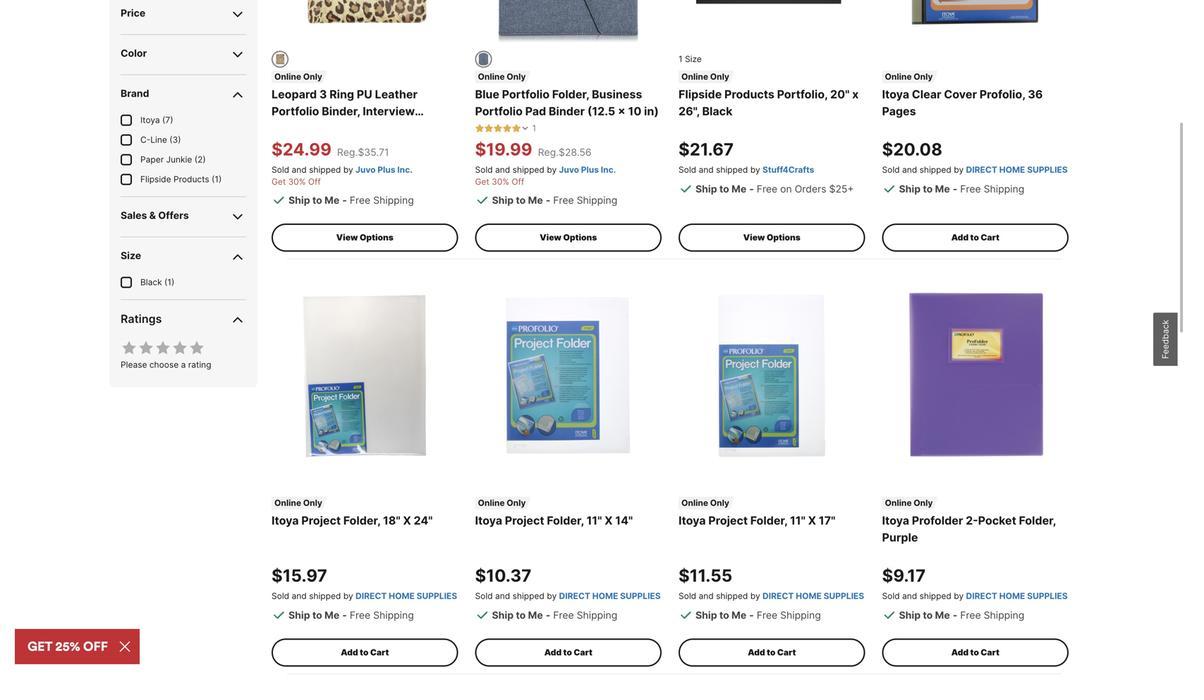 Task type: vqa. For each thing, say whether or not it's contained in the screenshot.


Task type: describe. For each thing, give the bounding box(es) containing it.
(12.5
[[588, 105, 616, 118]]

add to cart for $20.08
[[952, 233, 1000, 243]]

add to cart for $15.97
[[341, 648, 389, 658]]

plus for $19.99
[[582, 165, 599, 175]]

project for $11.55
[[709, 514, 748, 528]]

direct for $10.37
[[559, 592, 591, 602]]

x for $11.55
[[809, 514, 817, 528]]

itoya profolder 2-pocket folder, purple
[[883, 514, 1057, 545]]

home for $15.97
[[389, 592, 415, 602]]

36
[[1029, 88, 1044, 101]]

folder, inside blue portfolio folder, business portfolio pad binder (12.5 x 10 in)
[[553, 88, 590, 101]]

and for $21.67
[[699, 165, 714, 175]]

1 vertical spatial (1)
[[164, 278, 175, 288]]

ship down $19.99
[[492, 195, 514, 207]]

11" for $10.37
[[587, 514, 602, 528]]

view options button for $19.99
[[475, 224, 662, 252]]

2-
[[966, 514, 979, 528]]

1 horizontal spatial size
[[685, 54, 702, 64]]

ship to me - free shipping for $15.97
[[289, 610, 414, 622]]

options for $19.99
[[564, 233, 597, 243]]

online up blue
[[478, 72, 505, 82]]

shipping for $9.17
[[984, 610, 1025, 622]]

cart for $20.08
[[981, 233, 1000, 243]]

profolder
[[913, 514, 964, 528]]

$19.99 reg.$28.56 sold and shipped by juvo plus inc. get 30% off
[[475, 139, 616, 187]]

junkie
[[166, 155, 192, 165]]

by inside $19.99 reg.$28.56 sold and shipped by juvo plus inc. get 30% off
[[547, 165, 557, 175]]

project for $10.37
[[505, 514, 545, 528]]

free down $20.08 sold and shipped by direct home supplies
[[961, 183, 982, 195]]

ship down $24.99
[[289, 195, 310, 207]]

$24.99
[[272, 139, 332, 160]]

stuff4crafts
[[763, 165, 815, 175]]

folder, inside 'itoya profolder 2-pocket folder, purple'
[[1020, 514, 1057, 528]]

pages
[[883, 105, 917, 118]]

view options button for $24.99
[[272, 224, 458, 252]]

itoya for $9.17
[[883, 514, 910, 528]]

me down $24.99 reg.$35.71 sold and shipped by juvo plus inc. get 30% off
[[325, 195, 340, 207]]

$21.67 sold and shipped by stuff4crafts
[[679, 139, 815, 175]]

online only up the itoya project folder, 11" x 17"
[[682, 499, 730, 509]]

black (1)
[[140, 278, 175, 288]]

juvo for $19.99
[[559, 165, 580, 175]]

me down $11.55 sold and shipped by direct home supplies
[[732, 610, 747, 622]]

offers
[[158, 210, 189, 222]]

add for $15.97
[[341, 648, 358, 658]]

ship down $15.97 on the bottom left of the page
[[289, 610, 310, 622]]

ship to me - free shipping down $19.99 reg.$28.56 sold and shipped by juvo plus inc. get 30% off
[[492, 195, 618, 207]]

supplies for $10.37
[[621, 592, 661, 602]]

a
[[181, 360, 186, 370]]

shipped for $21.67
[[717, 165, 749, 175]]

14"
[[616, 514, 633, 528]]

please
[[121, 360, 147, 370]]

$9.17 sold and shipped by direct home supplies
[[883, 566, 1068, 602]]

itoya project folder, 11&#x22; x 17&#x22; image
[[679, 283, 866, 469]]

supplies for $20.08
[[1028, 165, 1068, 175]]

c-
[[140, 135, 151, 145]]

me down $15.97 sold and shipped by direct home supplies
[[325, 610, 340, 622]]

30% for $24.99
[[288, 177, 306, 187]]

direct home supplies link for $11.55
[[763, 592, 865, 602]]

- down $15.97 sold and shipped by direct home supplies
[[342, 610, 347, 622]]

supplies for $9.17
[[1028, 592, 1068, 602]]

$25+
[[830, 183, 855, 195]]

blue
[[475, 88, 500, 101]]

sold for $9.17
[[883, 592, 900, 602]]

online only up 'itoya project folder, 18" x 24"'
[[275, 499, 323, 509]]

off for $19.99
[[512, 177, 525, 187]]

inc. for $19.99
[[601, 165, 616, 175]]

3 options from the left
[[767, 233, 801, 243]]

direct home supplies link for $10.37
[[559, 592, 661, 602]]

itoya for $15.97
[[272, 514, 299, 528]]

itoya clear cover profolio, 36 pages link
[[883, 86, 1069, 120]]

shipped for $11.55
[[717, 592, 749, 602]]

24"
[[414, 514, 433, 528]]

and inside $19.99 reg.$28.56 sold and shipped by juvo plus inc. get 30% off
[[496, 165, 511, 175]]

price
[[121, 7, 146, 19]]

- down $9.17 sold and shipped by direct home supplies
[[953, 610, 958, 622]]

folder, for $11.55
[[751, 514, 788, 528]]

add for $10.37
[[545, 648, 562, 658]]

me down $9.17 sold and shipped by direct home supplies
[[936, 610, 951, 622]]

itoya project folder, 18" x 24" link
[[272, 513, 458, 530]]

reg.$35.71
[[337, 147, 389, 159]]

view for $19.99
[[540, 233, 562, 243]]

online down leopard 3 ring pu leather portfolio binder, interview resume folder, business legal docurment pad organizer for women (13 x 10.5 x 1.8 in) image at the left top of the page
[[275, 72, 301, 82]]

in)
[[645, 105, 659, 118]]

30% for $19.99
[[492, 177, 510, 187]]

reg.$28.56
[[538, 147, 592, 159]]

add to cart for $11.55
[[748, 648, 797, 658]]

(7)
[[162, 115, 173, 125]]

products for portfolio,
[[725, 88, 775, 101]]

me down $10.37 sold and shipped by direct home supplies
[[528, 610, 543, 622]]

itoya project folder, 11" x 17" link
[[679, 513, 866, 530]]

free down $15.97 sold and shipped by direct home supplies
[[350, 610, 371, 622]]

portfolio,
[[778, 88, 828, 101]]

blue portfolio folder, business portfolio pad binder (12.5 x 10 in) link
[[475, 86, 662, 120]]

3 view options from the left
[[744, 233, 801, 243]]

binder
[[549, 105, 585, 118]]

inc. for $24.99
[[398, 165, 413, 175]]

by for $20.08
[[955, 165, 964, 175]]

free down $11.55 sold and shipped by direct home supplies
[[757, 610, 778, 622]]

$20.08
[[883, 139, 943, 160]]

direct home supplies link for $20.08
[[967, 165, 1068, 175]]

clear
[[913, 88, 942, 101]]

online up itoya project folder, 11" x 14"
[[478, 499, 505, 509]]

online up pages
[[886, 72, 912, 82]]

1 size
[[679, 54, 702, 64]]

add to cart for $10.37
[[545, 648, 593, 658]]

ratings
[[121, 313, 162, 326]]

purple
[[883, 531, 919, 545]]

free down $24.99 reg.$35.71 sold and shipped by juvo plus inc. get 30% off
[[350, 195, 371, 207]]

$9.17
[[883, 566, 926, 587]]

options for $24.99
[[360, 233, 394, 243]]

brand
[[121, 88, 149, 100]]

ship to me - free on orders $25+
[[696, 183, 855, 195]]

(3)
[[170, 135, 181, 145]]

itoya for $10.37
[[475, 514, 503, 528]]

add to cart button for $15.97
[[272, 639, 458, 668]]

online only down leopard 3 ring pu leather portfolio binder, interview resume folder, business legal docurment pad organizer for women (13 x 10.5 x 1.8 in) image at the left top of the page
[[275, 72, 323, 82]]

cart for $15.97
[[370, 648, 389, 658]]

$10.37
[[475, 566, 532, 587]]

by for $15.97
[[344, 592, 353, 602]]

paper
[[140, 155, 164, 165]]

free left on
[[757, 183, 778, 195]]

- down $24.99 reg.$35.71 sold and shipped by juvo plus inc. get 30% off
[[342, 195, 347, 207]]

$21.67
[[679, 139, 734, 160]]

sales & offers
[[121, 210, 189, 222]]

$20.08 sold and shipped by direct home supplies
[[883, 139, 1068, 175]]

26",
[[679, 105, 700, 118]]

shipped for $20.08
[[920, 165, 952, 175]]

shipping for $11.55
[[781, 610, 821, 622]]

itoya project folder, 18" x 24"
[[272, 514, 433, 528]]

itoya for $20.08
[[883, 88, 910, 101]]

online up purple
[[886, 499, 912, 509]]

online only up clear
[[886, 72, 934, 82]]

paper junkie (2)
[[140, 155, 206, 165]]

get for $24.99
[[272, 177, 286, 187]]

pocket
[[979, 514, 1017, 528]]

itoya (7)
[[140, 115, 173, 125]]

and for $11.55
[[699, 592, 714, 602]]

sold for $10.37
[[475, 592, 493, 602]]

$11.55
[[679, 566, 733, 587]]

please choose a rating
[[121, 360, 211, 370]]

cart for $10.37
[[574, 648, 593, 658]]

ship down $21.67
[[696, 183, 718, 195]]

online only up blue
[[478, 72, 526, 82]]

and for $20.08
[[903, 165, 918, 175]]

folder, for $15.97
[[344, 514, 381, 528]]

add for $20.08
[[952, 233, 969, 243]]

by for $21.67
[[751, 165, 761, 175]]

ship to me - free shipping for $20.08
[[900, 183, 1025, 195]]

add for $9.17
[[952, 648, 969, 658]]

$15.97
[[272, 566, 327, 587]]

online only down 1 size
[[682, 72, 730, 82]]

1 for 1 size
[[679, 54, 683, 64]]

- down $10.37 sold and shipped by direct home supplies
[[546, 610, 551, 622]]

project for $15.97
[[302, 514, 341, 528]]

rating
[[188, 360, 211, 370]]

me down $19.99 reg.$28.56 sold and shipped by juvo plus inc. get 30% off
[[528, 195, 543, 207]]

shipping down reg.$28.56
[[577, 195, 618, 207]]

add to cart for $9.17
[[952, 648, 1000, 658]]

shipped for $10.37
[[513, 592, 545, 602]]



Task type: locate. For each thing, give the bounding box(es) containing it.
shipped inside $19.99 reg.$28.56 sold and shipped by juvo plus inc. get 30% off
[[513, 165, 545, 175]]

$11.55 sold and shipped by direct home supplies
[[679, 566, 865, 602]]

add to cart button for $9.17
[[883, 639, 1069, 668]]

2 juvo from the left
[[559, 165, 580, 175]]

shipped inside $20.08 sold and shipped by direct home supplies
[[920, 165, 952, 175]]

flipside for flipside products (1)
[[140, 175, 171, 185]]

get down $24.99
[[272, 177, 286, 187]]

and inside $21.67 sold and shipped by stuff4crafts
[[699, 165, 714, 175]]

2 horizontal spatial view
[[744, 233, 766, 243]]

add for $11.55
[[748, 648, 766, 658]]

1 x from the left
[[403, 514, 411, 528]]

x for $15.97
[[403, 514, 411, 528]]

tabler image
[[475, 124, 485, 133], [494, 124, 503, 133], [503, 124, 512, 133], [138, 340, 155, 357], [188, 340, 205, 357]]

juvo plus inc. link down reg.$28.56
[[559, 165, 616, 175]]

off down $24.99
[[308, 177, 321, 187]]

black
[[703, 105, 733, 118], [140, 278, 162, 288]]

direct for $20.08
[[967, 165, 998, 175]]

shipped
[[309, 165, 341, 175], [513, 165, 545, 175], [717, 165, 749, 175], [920, 165, 952, 175], [309, 592, 341, 602], [513, 592, 545, 602], [717, 592, 749, 602], [920, 592, 952, 602]]

free down $10.37 sold and shipped by direct home supplies
[[554, 610, 574, 622]]

shipped down $24.99
[[309, 165, 341, 175]]

0 horizontal spatial off
[[308, 177, 321, 187]]

cover
[[945, 88, 978, 101]]

shipped inside $24.99 reg.$35.71 sold and shipped by juvo plus inc. get 30% off
[[309, 165, 341, 175]]

juvo inside $24.99 reg.$35.71 sold and shipped by juvo plus inc. get 30% off
[[356, 165, 376, 175]]

project
[[302, 514, 341, 528], [505, 514, 545, 528], [709, 514, 748, 528]]

shipped for $9.17
[[920, 592, 952, 602]]

1 project from the left
[[302, 514, 341, 528]]

folder, left 18"
[[344, 514, 381, 528]]

by for $10.37
[[547, 592, 557, 602]]

direct home supplies link for $15.97
[[356, 592, 458, 602]]

0 horizontal spatial size
[[121, 250, 141, 262]]

products left portfolio,
[[725, 88, 775, 101]]

10
[[629, 105, 642, 118]]

online up the itoya project folder, 11" x 17"
[[682, 499, 709, 509]]

online only up profolder
[[886, 499, 934, 509]]

shipped down $20.08
[[920, 165, 952, 175]]

2 project from the left
[[505, 514, 545, 528]]

0 vertical spatial x
[[853, 88, 859, 101]]

and for $15.97
[[292, 592, 307, 602]]

itoya profolder 2-pocket folder, purple link
[[883, 513, 1069, 547]]

2 horizontal spatial view options
[[744, 233, 801, 243]]

3 view from the left
[[744, 233, 766, 243]]

shipped inside $11.55 sold and shipped by direct home supplies
[[717, 592, 749, 602]]

supplies for $11.55
[[824, 592, 865, 602]]

home for $9.17
[[1000, 592, 1026, 602]]

1 dialog
[[475, 123, 537, 134]]

sold down $19.99
[[475, 165, 493, 175]]

flipside for flipside products portfolio, 20" x 26", black
[[679, 88, 722, 101]]

flipside inside flipside products portfolio, 20" x 26", black
[[679, 88, 722, 101]]

and down $24.99
[[292, 165, 307, 175]]

1 horizontal spatial project
[[505, 514, 545, 528]]

supplies inside $20.08 sold and shipped by direct home supplies
[[1028, 165, 1068, 175]]

1 up 26",
[[679, 54, 683, 64]]

2 options from the left
[[564, 233, 597, 243]]

project up $10.37
[[505, 514, 545, 528]]

home inside $11.55 sold and shipped by direct home supplies
[[796, 592, 822, 602]]

1
[[679, 54, 683, 64], [533, 123, 537, 134]]

0 horizontal spatial view options button
[[272, 224, 458, 252]]

off inside $19.99 reg.$28.56 sold and shipped by juvo plus inc. get 30% off
[[512, 177, 525, 187]]

me down $21.67 sold and shipped by stuff4crafts
[[732, 183, 747, 195]]

juvo down reg.$28.56
[[559, 165, 580, 175]]

itoya up $15.97 on the bottom left of the page
[[272, 514, 299, 528]]

shipped inside $9.17 sold and shipped by direct home supplies
[[920, 592, 952, 602]]

sold inside $10.37 sold and shipped by direct home supplies
[[475, 592, 493, 602]]

project up $11.55
[[709, 514, 748, 528]]

online only
[[275, 72, 323, 82], [478, 72, 526, 82], [682, 72, 730, 82], [886, 72, 934, 82], [275, 499, 323, 509], [478, 499, 526, 509], [682, 499, 730, 509], [886, 499, 934, 509]]

0 horizontal spatial (1)
[[164, 278, 175, 288]]

size
[[685, 54, 702, 64], [121, 250, 141, 262]]

1 inc. from the left
[[398, 165, 413, 175]]

plus
[[378, 165, 396, 175], [582, 165, 599, 175]]

18"
[[383, 514, 401, 528]]

home for $11.55
[[796, 592, 822, 602]]

x
[[403, 514, 411, 528], [605, 514, 613, 528], [809, 514, 817, 528]]

ship to me - free shipping down $20.08 sold and shipped by direct home supplies
[[900, 183, 1025, 195]]

0 horizontal spatial 30%
[[288, 177, 306, 187]]

by for $9.17
[[955, 592, 964, 602]]

11" left '17"'
[[791, 514, 806, 528]]

inc.
[[398, 165, 413, 175], [601, 165, 616, 175]]

ship down $10.37
[[492, 610, 514, 622]]

off inside $24.99 reg.$35.71 sold and shipped by juvo plus inc. get 30% off
[[308, 177, 321, 187]]

30% inside $24.99 reg.$35.71 sold and shipped by juvo plus inc. get 30% off
[[288, 177, 306, 187]]

shipped for $15.97
[[309, 592, 341, 602]]

0 horizontal spatial flipside
[[140, 175, 171, 185]]

shipped inside $10.37 sold and shipped by direct home supplies
[[513, 592, 545, 602]]

1 vertical spatial x
[[618, 105, 626, 118]]

1 vertical spatial size
[[121, 250, 141, 262]]

plus inside $19.99 reg.$28.56 sold and shipped by juvo plus inc. get 30% off
[[582, 165, 599, 175]]

0 horizontal spatial get
[[272, 177, 286, 187]]

flipside up 26",
[[679, 88, 722, 101]]

supplies inside $9.17 sold and shipped by direct home supplies
[[1028, 592, 1068, 602]]

0 horizontal spatial black
[[140, 278, 162, 288]]

supplies inside $10.37 sold and shipped by direct home supplies
[[621, 592, 661, 602]]

inc. inside $19.99 reg.$28.56 sold and shipped by juvo plus inc. get 30% off
[[601, 165, 616, 175]]

juvo
[[356, 165, 376, 175], [559, 165, 580, 175]]

itoya project folder, 11" x 17"
[[679, 514, 836, 528]]

and inside $10.37 sold and shipped by direct home supplies
[[496, 592, 511, 602]]

1 horizontal spatial (1)
[[212, 175, 222, 185]]

1 horizontal spatial juvo plus inc. link
[[559, 165, 616, 175]]

- down $20.08 sold and shipped by direct home supplies
[[953, 183, 958, 195]]

free down $9.17 sold and shipped by direct home supplies
[[961, 610, 982, 622]]

itoya
[[883, 88, 910, 101], [140, 115, 160, 125], [272, 514, 299, 528], [475, 514, 503, 528], [679, 514, 706, 528], [883, 514, 910, 528]]

2 inc. from the left
[[601, 165, 616, 175]]

shipped down $21.67
[[717, 165, 749, 175]]

0 vertical spatial flipside
[[679, 88, 722, 101]]

1 horizontal spatial get
[[475, 177, 490, 187]]

1 horizontal spatial view options button
[[475, 224, 662, 252]]

1 horizontal spatial view options
[[540, 233, 597, 243]]

shipping for $20.08
[[984, 183, 1025, 195]]

sold down $10.37
[[475, 592, 493, 602]]

30% inside $19.99 reg.$28.56 sold and shipped by juvo plus inc. get 30% off
[[492, 177, 510, 187]]

sold for $20.08
[[883, 165, 900, 175]]

online up 'itoya project folder, 18" x 24"'
[[275, 499, 301, 509]]

sold for $11.55
[[679, 592, 697, 602]]

by inside $24.99 reg.$35.71 sold and shipped by juvo plus inc. get 30% off
[[344, 165, 353, 175]]

plus down the reg.$35.71
[[378, 165, 396, 175]]

supplies for $15.97
[[417, 592, 458, 602]]

folder, left '17"'
[[751, 514, 788, 528]]

c-line (3)
[[140, 135, 181, 145]]

0 vertical spatial size
[[685, 54, 702, 64]]

1 plus from the left
[[378, 165, 396, 175]]

itoya project folder, 18&#x22; x 24&#x22; image
[[272, 283, 458, 469]]

0 vertical spatial portfolio
[[502, 88, 550, 101]]

and for $9.17
[[903, 592, 918, 602]]

30% down $24.99
[[288, 177, 306, 187]]

home inside $9.17 sold and shipped by direct home supplies
[[1000, 592, 1026, 602]]

1 horizontal spatial options
[[564, 233, 597, 243]]

view options
[[336, 233, 394, 243], [540, 233, 597, 243], [744, 233, 801, 243]]

get inside $19.99 reg.$28.56 sold and shipped by juvo plus inc. get 30% off
[[475, 177, 490, 187]]

folder, for $10.37
[[547, 514, 584, 528]]

folder, inside "link"
[[547, 514, 584, 528]]

1 horizontal spatial flipside
[[679, 88, 722, 101]]

sold down "$9.17" in the right bottom of the page
[[883, 592, 900, 602]]

sold inside $9.17 sold and shipped by direct home supplies
[[883, 592, 900, 602]]

project inside "link"
[[505, 514, 545, 528]]

1 horizontal spatial 1
[[679, 54, 683, 64]]

0 horizontal spatial 1
[[533, 123, 537, 134]]

and inside $24.99 reg.$35.71 sold and shipped by juvo plus inc. get 30% off
[[292, 165, 307, 175]]

3 view options button from the left
[[679, 224, 866, 252]]

home for $20.08
[[1000, 165, 1026, 175]]

0 horizontal spatial products
[[174, 175, 209, 185]]

cart for $11.55
[[778, 648, 797, 658]]

ship to me - free shipping down $10.37 sold and shipped by direct home supplies
[[492, 610, 618, 622]]

sold inside $21.67 sold and shipped by stuff4crafts
[[679, 165, 697, 175]]

x left 14"
[[605, 514, 613, 528]]

sold inside $19.99 reg.$28.56 sold and shipped by juvo plus inc. get 30% off
[[475, 165, 493, 175]]

and down $19.99
[[496, 165, 511, 175]]

20"
[[831, 88, 850, 101]]

business
[[592, 88, 643, 101]]

shipping for $10.37
[[577, 610, 618, 622]]

flipside products portfolio, 20" x 26", black link
[[679, 86, 866, 120]]

1 horizontal spatial products
[[725, 88, 775, 101]]

1 30% from the left
[[288, 177, 306, 187]]

shipping down the reg.$35.71
[[373, 195, 414, 207]]

ship to me - free shipping
[[900, 183, 1025, 195], [289, 195, 414, 207], [492, 195, 618, 207], [289, 610, 414, 622], [492, 610, 618, 622], [696, 610, 821, 622], [900, 610, 1025, 622]]

online
[[275, 72, 301, 82], [478, 72, 505, 82], [682, 72, 709, 82], [886, 72, 912, 82], [275, 499, 301, 509], [478, 499, 505, 509], [682, 499, 709, 509], [886, 499, 912, 509]]

1 horizontal spatial x
[[605, 514, 613, 528]]

1 down pad
[[533, 123, 537, 134]]

and inside $20.08 sold and shipped by direct home supplies
[[903, 165, 918, 175]]

shipping down $9.17 sold and shipped by direct home supplies
[[984, 610, 1025, 622]]

by inside $20.08 sold and shipped by direct home supplies
[[955, 165, 964, 175]]

0 horizontal spatial plus
[[378, 165, 396, 175]]

2 x from the left
[[605, 514, 613, 528]]

2 view from the left
[[540, 233, 562, 243]]

home for $10.37
[[593, 592, 619, 602]]

itoya inside itoya clear cover profolio, 36 pages
[[883, 88, 910, 101]]

2 off from the left
[[512, 177, 525, 187]]

direct for $15.97
[[356, 592, 387, 602]]

and for $10.37
[[496, 592, 511, 602]]

(2)
[[195, 155, 206, 165]]

direct for $9.17
[[967, 592, 998, 602]]

ship down "$9.17" in the right bottom of the page
[[900, 610, 921, 622]]

ship to me - free shipping down $11.55 sold and shipped by direct home supplies
[[696, 610, 821, 622]]

add to cart button for $20.08
[[883, 224, 1069, 252]]

add
[[952, 233, 969, 243], [341, 648, 358, 658], [545, 648, 562, 658], [748, 648, 766, 658], [952, 648, 969, 658]]

x for $10.37
[[605, 514, 613, 528]]

1 horizontal spatial black
[[703, 105, 733, 118]]

x left '17"'
[[809, 514, 817, 528]]

portfolio up 1 "dropdown button"
[[475, 105, 523, 118]]

sold inside $11.55 sold and shipped by direct home supplies
[[679, 592, 697, 602]]

sales
[[121, 210, 147, 222]]

and inside $15.97 sold and shipped by direct home supplies
[[292, 592, 307, 602]]

itoya project folder, 11&#x22; x 14&#x22; image
[[475, 283, 662, 469]]

$15.97 sold and shipped by direct home supplies
[[272, 566, 458, 602]]

folder,
[[553, 88, 590, 101], [344, 514, 381, 528], [547, 514, 584, 528], [751, 514, 788, 528], [1020, 514, 1057, 528]]

itoya inside "link"
[[475, 514, 503, 528]]

and down "$9.17" in the right bottom of the page
[[903, 592, 918, 602]]

1 horizontal spatial 30%
[[492, 177, 510, 187]]

flipside products (1)
[[140, 175, 222, 185]]

1 horizontal spatial inc.
[[601, 165, 616, 175]]

direct for $11.55
[[763, 592, 794, 602]]

shipped down $10.37
[[513, 592, 545, 602]]

0 horizontal spatial 11"
[[587, 514, 602, 528]]

0 vertical spatial products
[[725, 88, 775, 101]]

shipping
[[984, 183, 1025, 195], [373, 195, 414, 207], [577, 195, 618, 207], [373, 610, 414, 622], [577, 610, 618, 622], [781, 610, 821, 622], [984, 610, 1025, 622]]

line
[[151, 135, 167, 145]]

pad
[[526, 105, 547, 118]]

juvo plus inc. link down the reg.$35.71
[[356, 165, 413, 175]]

2 juvo plus inc. link from the left
[[559, 165, 616, 175]]

folder, up binder
[[553, 88, 590, 101]]

2 horizontal spatial options
[[767, 233, 801, 243]]

to
[[720, 183, 730, 195], [924, 183, 933, 195], [313, 195, 322, 207], [516, 195, 526, 207], [971, 233, 980, 243], [313, 610, 322, 622], [516, 610, 526, 622], [720, 610, 730, 622], [924, 610, 933, 622], [360, 648, 369, 658], [564, 648, 572, 658], [767, 648, 776, 658], [971, 648, 980, 658]]

1 horizontal spatial 11"
[[791, 514, 806, 528]]

0 vertical spatial 1
[[679, 54, 683, 64]]

sold inside $20.08 sold and shipped by direct home supplies
[[883, 165, 900, 175]]

2 horizontal spatial project
[[709, 514, 748, 528]]

shipping for $15.97
[[373, 610, 414, 622]]

by
[[344, 165, 353, 175], [547, 165, 557, 175], [751, 165, 761, 175], [955, 165, 964, 175], [344, 592, 353, 602], [547, 592, 557, 602], [751, 592, 761, 602], [955, 592, 964, 602]]

itoya left (7)
[[140, 115, 160, 125]]

add to cart button
[[883, 224, 1069, 252], [272, 639, 458, 668], [475, 639, 662, 668], [679, 639, 866, 668], [883, 639, 1069, 668]]

x inside blue portfolio folder, business portfolio pad binder (12.5 x 10 in)
[[618, 105, 626, 118]]

1 off from the left
[[308, 177, 321, 187]]

me down $20.08 sold and shipped by direct home supplies
[[936, 183, 951, 195]]

free down $19.99 reg.$28.56 sold and shipped by juvo plus inc. get 30% off
[[554, 195, 574, 207]]

portfolio
[[502, 88, 550, 101], [475, 105, 523, 118]]

1 view options button from the left
[[272, 224, 458, 252]]

by for $11.55
[[751, 592, 761, 602]]

1 horizontal spatial view
[[540, 233, 562, 243]]

black inside flipside products portfolio, 20" x 26", black
[[703, 105, 733, 118]]

1 vertical spatial flipside
[[140, 175, 171, 185]]

1 vertical spatial 1
[[533, 123, 537, 134]]

sold for $21.67
[[679, 165, 697, 175]]

0 horizontal spatial view
[[336, 233, 358, 243]]

$24.99 reg.$35.71 sold and shipped by juvo plus inc. get 30% off
[[272, 139, 413, 187]]

cart for $9.17
[[981, 648, 1000, 658]]

x inside flipside products portfolio, 20" x 26", black
[[853, 88, 859, 101]]

view for $24.99
[[336, 233, 358, 243]]

x right 18"
[[403, 514, 411, 528]]

x inside "link"
[[605, 514, 613, 528]]

off down $19.99
[[512, 177, 525, 187]]

ship to me - free shipping down $24.99 reg.$35.71 sold and shipped by juvo plus inc. get 30% off
[[289, 195, 414, 207]]

sold down $11.55
[[679, 592, 697, 602]]

1 horizontal spatial juvo
[[559, 165, 580, 175]]

get for $19.99
[[475, 177, 490, 187]]

free
[[757, 183, 778, 195], [961, 183, 982, 195], [350, 195, 371, 207], [554, 195, 574, 207], [350, 610, 371, 622], [554, 610, 574, 622], [757, 610, 778, 622], [961, 610, 982, 622]]

ship to me - free shipping for $11.55
[[696, 610, 821, 622]]

only
[[303, 72, 323, 82], [507, 72, 526, 82], [711, 72, 730, 82], [914, 72, 934, 82], [303, 499, 323, 509], [507, 499, 526, 509], [711, 499, 730, 509], [914, 499, 934, 509]]

1 view from the left
[[336, 233, 358, 243]]

and down $11.55
[[699, 592, 714, 602]]

sold for $15.97
[[272, 592, 289, 602]]

juvo down the reg.$35.71
[[356, 165, 376, 175]]

juvo inside $19.99 reg.$28.56 sold and shipped by juvo plus inc. get 30% off
[[559, 165, 580, 175]]

color
[[121, 47, 147, 59]]

supplies inside $11.55 sold and shipped by direct home supplies
[[824, 592, 865, 602]]

0 horizontal spatial options
[[360, 233, 394, 243]]

leopard 3 ring pu leather portfolio binder, interview resume folder, business legal docurment pad organizer for women (13 x 10.5 x 1.8 in) image
[[273, 52, 287, 67]]

30% down $19.99
[[492, 177, 510, 187]]

juvo plus inc. link for $24.99
[[356, 165, 413, 175]]

add to cart
[[952, 233, 1000, 243], [341, 648, 389, 658], [545, 648, 593, 658], [748, 648, 797, 658], [952, 648, 1000, 658]]

blue portfolio folder, business portfolio pad binder (12.5 x 10 in)
[[475, 88, 659, 118]]

itoya inside 'itoya profolder 2-pocket folder, purple'
[[883, 514, 910, 528]]

-
[[750, 183, 754, 195], [953, 183, 958, 195], [342, 195, 347, 207], [546, 195, 551, 207], [342, 610, 347, 622], [546, 610, 551, 622], [750, 610, 754, 622], [953, 610, 958, 622]]

sold down $21.67
[[679, 165, 697, 175]]

juvo for $24.99
[[356, 165, 376, 175]]

and inside $11.55 sold and shipped by direct home supplies
[[699, 592, 714, 602]]

0 horizontal spatial inc.
[[398, 165, 413, 175]]

by inside $10.37 sold and shipped by direct home supplies
[[547, 592, 557, 602]]

2 11" from the left
[[791, 514, 806, 528]]

tabler image
[[485, 124, 494, 133], [512, 124, 521, 133], [121, 340, 138, 357], [155, 340, 172, 357], [172, 340, 188, 357]]

direct inside $10.37 sold and shipped by direct home supplies
[[559, 592, 591, 602]]

0 horizontal spatial view options
[[336, 233, 394, 243]]

products inside flipside products portfolio, 20" x 26", black
[[725, 88, 775, 101]]

cart
[[981, 233, 1000, 243], [370, 648, 389, 658], [574, 648, 593, 658], [778, 648, 797, 658], [981, 648, 1000, 658]]

0 horizontal spatial x
[[403, 514, 411, 528]]

1 vertical spatial products
[[174, 175, 209, 185]]

x left the 10
[[618, 105, 626, 118]]

direct inside $20.08 sold and shipped by direct home supplies
[[967, 165, 998, 175]]

2 horizontal spatial x
[[809, 514, 817, 528]]

choose
[[150, 360, 179, 370]]

on
[[781, 183, 792, 195]]

1 horizontal spatial x
[[853, 88, 859, 101]]

by inside $21.67 sold and shipped by stuff4crafts
[[751, 165, 761, 175]]

sold inside $24.99 reg.$35.71 sold and shipped by juvo plus inc. get 30% off
[[272, 165, 289, 175]]

plus for $24.99
[[378, 165, 396, 175]]

inc. inside $24.99 reg.$35.71 sold and shipped by juvo plus inc. get 30% off
[[398, 165, 413, 175]]

add to cart button for $10.37
[[475, 639, 662, 668]]

juvo plus inc. link for $19.99
[[559, 165, 616, 175]]

view options for $19.99
[[540, 233, 597, 243]]

plus inside $24.99 reg.$35.71 sold and shipped by juvo plus inc. get 30% off
[[378, 165, 396, 175]]

1 vertical spatial black
[[140, 278, 162, 288]]

11" left 14"
[[587, 514, 602, 528]]

0 vertical spatial black
[[703, 105, 733, 118]]

shipped inside $15.97 sold and shipped by direct home supplies
[[309, 592, 341, 602]]

1 button
[[475, 123, 537, 134]]

and down $21.67
[[699, 165, 714, 175]]

1 horizontal spatial plus
[[582, 165, 599, 175]]

ship down $20.08
[[900, 183, 921, 195]]

by inside $15.97 sold and shipped by direct home supplies
[[344, 592, 353, 602]]

3 project from the left
[[709, 514, 748, 528]]

shipped down "$9.17" in the right bottom of the page
[[920, 592, 952, 602]]

shipping down $15.97 sold and shipped by direct home supplies
[[373, 610, 414, 622]]

1 options from the left
[[360, 233, 394, 243]]

x
[[853, 88, 859, 101], [618, 105, 626, 118]]

home inside $20.08 sold and shipped by direct home supplies
[[1000, 165, 1026, 175]]

home inside $15.97 sold and shipped by direct home supplies
[[389, 592, 415, 602]]

1 get from the left
[[272, 177, 286, 187]]

supplies inside $15.97 sold and shipped by direct home supplies
[[417, 592, 458, 602]]

direct inside $9.17 sold and shipped by direct home supplies
[[967, 592, 998, 602]]

get inside $24.99 reg.$35.71 sold and shipped by juvo plus inc. get 30% off
[[272, 177, 286, 187]]

shipping down $10.37 sold and shipped by direct home supplies
[[577, 610, 618, 622]]

1 vertical spatial portfolio
[[475, 105, 523, 118]]

itoya project folder, 11" x 14"
[[475, 514, 633, 528]]

0 vertical spatial (1)
[[212, 175, 222, 185]]

products for (1)
[[174, 175, 209, 185]]

1 view options from the left
[[336, 233, 394, 243]]

2 view options button from the left
[[475, 224, 662, 252]]

shipped down $15.97 on the bottom left of the page
[[309, 592, 341, 602]]

view options for $24.99
[[336, 233, 394, 243]]

$10.37 sold and shipped by direct home supplies
[[475, 566, 661, 602]]

$19.99
[[475, 139, 533, 160]]

2 plus from the left
[[582, 165, 599, 175]]

11" for $11.55
[[791, 514, 806, 528]]

1 juvo plus inc. link from the left
[[356, 165, 413, 175]]

1 inside 1 dialog
[[533, 123, 537, 134]]

and down $15.97 on the bottom left of the page
[[292, 592, 307, 602]]

11" inside "link"
[[587, 514, 602, 528]]

and
[[292, 165, 307, 175], [496, 165, 511, 175], [699, 165, 714, 175], [903, 165, 918, 175], [292, 592, 307, 602], [496, 592, 511, 602], [699, 592, 714, 602], [903, 592, 918, 602]]

products
[[725, 88, 775, 101], [174, 175, 209, 185]]

off
[[308, 177, 321, 187], [512, 177, 525, 187]]

flipside products portfolio, 20" x 26", black
[[679, 88, 859, 118]]

shipped down $11.55
[[717, 592, 749, 602]]

&
[[149, 210, 156, 222]]

0 horizontal spatial juvo
[[356, 165, 376, 175]]

0 horizontal spatial x
[[618, 105, 626, 118]]

online only up itoya project folder, 11" x 14"
[[478, 499, 526, 509]]

profolio,
[[980, 88, 1026, 101]]

folder, left 14"
[[547, 514, 584, 528]]

get down $19.99
[[475, 177, 490, 187]]

1 11" from the left
[[587, 514, 602, 528]]

2 view options from the left
[[540, 233, 597, 243]]

direct inside $15.97 sold and shipped by direct home supplies
[[356, 592, 387, 602]]

by inside $9.17 sold and shipped by direct home supplies
[[955, 592, 964, 602]]

1 for 1
[[533, 123, 537, 134]]

- down $21.67 sold and shipped by stuff4crafts
[[750, 183, 754, 195]]

home
[[1000, 165, 1026, 175], [389, 592, 415, 602], [593, 592, 619, 602], [796, 592, 822, 602], [1000, 592, 1026, 602]]

sold
[[272, 165, 289, 175], [475, 165, 493, 175], [679, 165, 697, 175], [883, 165, 900, 175], [272, 592, 289, 602], [475, 592, 493, 602], [679, 592, 697, 602], [883, 592, 900, 602]]

- down $19.99 reg.$28.56 sold and shipped by juvo plus inc. get 30% off
[[546, 195, 551, 207]]

direct inside $11.55 sold and shipped by direct home supplies
[[763, 592, 794, 602]]

2 horizontal spatial view options button
[[679, 224, 866, 252]]

0 horizontal spatial juvo plus inc. link
[[356, 165, 413, 175]]

blue portfolio folder, business portfolio pad binder (12.5 x 10 in) image
[[477, 52, 491, 67]]

by inside $11.55 sold and shipped by direct home supplies
[[751, 592, 761, 602]]

sold down $15.97 on the bottom left of the page
[[272, 592, 289, 602]]

direct home supplies link for $9.17
[[967, 592, 1068, 602]]

stuff4crafts link
[[763, 165, 815, 175]]

view
[[336, 233, 358, 243], [540, 233, 562, 243], [744, 233, 766, 243]]

sold down $20.08
[[883, 165, 900, 175]]

online down 1 size
[[682, 72, 709, 82]]

ship to me - free shipping for $10.37
[[492, 610, 618, 622]]

- down $11.55 sold and shipped by direct home supplies
[[750, 610, 754, 622]]

0 horizontal spatial project
[[302, 514, 341, 528]]

itoya profolder 2-pocket folder, purple image
[[883, 283, 1069, 469]]

itoya for $11.55
[[679, 514, 706, 528]]

shipped inside $21.67 sold and shipped by stuff4crafts
[[717, 165, 749, 175]]

ship to me - free shipping for $9.17
[[900, 610, 1025, 622]]

off for $24.99
[[308, 177, 321, 187]]

itoya up pages
[[883, 88, 910, 101]]

2 30% from the left
[[492, 177, 510, 187]]

itoya clear cover profolio, 36 pages
[[883, 88, 1044, 118]]

orders
[[795, 183, 827, 195]]

3 x from the left
[[809, 514, 817, 528]]

home inside $10.37 sold and shipped by direct home supplies
[[593, 592, 619, 602]]

and inside $9.17 sold and shipped by direct home supplies
[[903, 592, 918, 602]]

sold inside $15.97 sold and shipped by direct home supplies
[[272, 592, 289, 602]]

2 get from the left
[[475, 177, 490, 187]]

shipping down $11.55 sold and shipped by direct home supplies
[[781, 610, 821, 622]]

itoya project folder, 11" x 14" link
[[475, 513, 662, 530]]

1 juvo from the left
[[356, 165, 376, 175]]

ship down $11.55
[[696, 610, 718, 622]]

flipside down paper
[[140, 175, 171, 185]]

17"
[[819, 514, 836, 528]]

1 horizontal spatial off
[[512, 177, 525, 187]]

me
[[732, 183, 747, 195], [936, 183, 951, 195], [325, 195, 340, 207], [528, 195, 543, 207], [325, 610, 340, 622], [528, 610, 543, 622], [732, 610, 747, 622], [936, 610, 951, 622]]

black up ratings
[[140, 278, 162, 288]]



